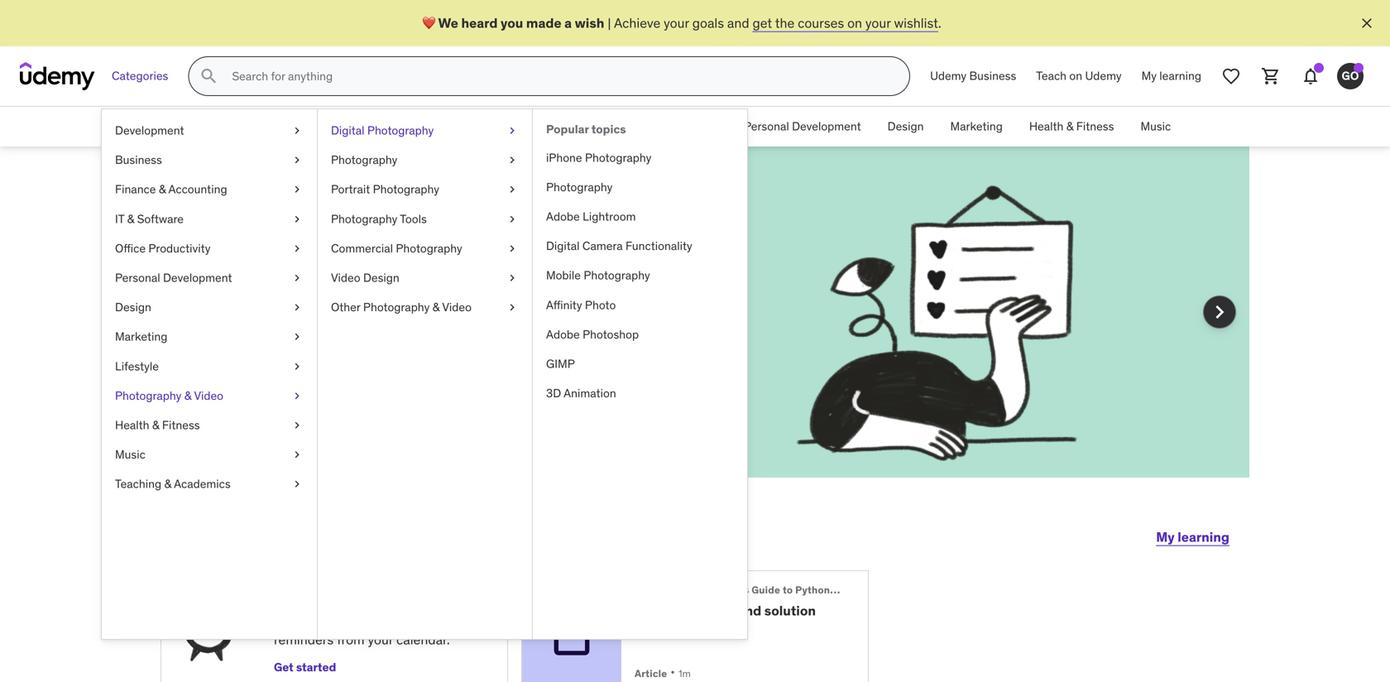 Task type: describe. For each thing, give the bounding box(es) containing it.
photography up and take the first step toward your goals.
[[363, 300, 430, 315]]

0 horizontal spatial music
[[115, 447, 146, 462]]

get for the
[[380, 309, 402, 326]]

it for health & fitness
[[527, 119, 536, 134]]

a
[[274, 613, 282, 630]]

productivity for lifestyle
[[149, 241, 211, 256]]

photography tools link
[[318, 204, 532, 234]]

development for health & fitness
[[792, 119, 862, 134]]

my for topmost the my learning link
[[1142, 68, 1157, 83]]

business for lifestyle
[[115, 152, 162, 167]]

0 vertical spatial music
[[1141, 119, 1172, 134]]

digital photography element
[[532, 109, 748, 639]]

health & fitness for bottommost health & fitness link
[[115, 418, 200, 433]]

xsmall image for design
[[291, 299, 304, 316]]

xsmall image for health & fitness
[[291, 417, 304, 433]]

true.
[[350, 309, 377, 326]]

udemy image
[[20, 62, 95, 90]]

udemy business link
[[921, 56, 1027, 96]]

office for lifestyle
[[115, 241, 146, 256]]

accounting for lifestyle
[[168, 182, 227, 197]]

wish
[[575, 14, 605, 31]]

❤️
[[422, 14, 436, 31]]

shopping cart with 0 items image
[[1262, 66, 1282, 86]]

affinity photo
[[546, 297, 616, 312]]

mobile
[[546, 268, 581, 283]]

xsmall image for development
[[291, 270, 304, 286]]

get inside schedule time to learn a little each day adds up. get reminders from your calendar.
[[424, 613, 446, 630]]

let's start learning, gary
[[161, 517, 490, 551]]

2 horizontal spatial business
[[970, 68, 1017, 83]]

camera
[[583, 239, 623, 253]]

photography down lifestyle
[[115, 388, 182, 403]]

software for lifestyle
[[137, 211, 184, 226]]

finance & accounting link for health & fitness
[[375, 107, 514, 147]]

it
[[303, 309, 311, 326]]

udemy inside 'udemy business' link
[[931, 68, 967, 83]]

personal development for lifestyle
[[115, 270, 232, 285]]

the inside get the courses on your wishlist
[[405, 309, 425, 326]]

homework
[[654, 602, 735, 619]]

digital for digital camera functionality
[[546, 239, 580, 253]]

popular topics
[[546, 122, 626, 137]]

popular
[[546, 122, 589, 137]]

let's
[[161, 517, 223, 551]]

teach on udemy link
[[1027, 56, 1132, 96]]

gimp link
[[533, 349, 748, 379]]

photography down digital camera functionality
[[584, 268, 650, 283]]

0 vertical spatial my learning link
[[1132, 56, 1212, 96]]

day
[[347, 613, 368, 630]]

health & fitness for the topmost health & fitness link
[[1030, 119, 1115, 134]]

photography down photography tools link on the top left
[[396, 241, 463, 256]]

Search for anything text field
[[229, 62, 890, 90]]

your left .
[[866, 14, 891, 31]]

affinity
[[546, 297, 582, 312]]

it & software for health & fitness
[[527, 119, 596, 134]]

other
[[331, 300, 361, 315]]

my learning for the bottommost the my learning link
[[1157, 529, 1230, 546]]

portrait photography link
[[318, 175, 532, 204]]

tools
[[400, 211, 427, 226]]

commercial
[[331, 241, 393, 256]]

xsmall image for photography & video
[[291, 388, 304, 404]]

make for you
[[354, 219, 445, 262]]

udemy inside 'teach on udemy' link
[[1086, 68, 1122, 83]]

get the courses on your wishlist link
[[753, 14, 939, 31]]

digital photography link
[[318, 116, 532, 145]]

and take the first step toward your goals.
[[264, 328, 507, 345]]

1 horizontal spatial courses
[[798, 14, 845, 31]]

0 horizontal spatial music link
[[102, 440, 317, 470]]

marketing link for lifestyle
[[102, 322, 317, 352]]

guide
[[752, 584, 781, 597]]

& for it & software "link" for health & fitness
[[539, 119, 546, 134]]

lifestyle
[[115, 359, 159, 374]]

1 horizontal spatial wishlist
[[895, 14, 939, 31]]

my learning for topmost the my learning link
[[1142, 68, 1202, 83]]

& for lifestyle it & software "link"
[[127, 211, 134, 226]]

11.
[[635, 602, 651, 619]]

ultimate
[[655, 584, 697, 597]]

development link
[[102, 116, 317, 145]]

start
[[228, 517, 293, 551]]

go link
[[1331, 56, 1371, 96]]

other photography & video link
[[318, 293, 532, 322]]

from
[[337, 631, 365, 648]]

adobe for adobe photoshop
[[546, 327, 580, 342]]

schedule time to learn a little each day adds up. get reminders from your calendar.
[[274, 588, 450, 648]]

finance & accounting link for lifestyle
[[102, 175, 317, 204]]

0 vertical spatial on
[[848, 14, 863, 31]]

your left goals.
[[444, 328, 469, 345]]

1 vertical spatial on
[[1070, 68, 1083, 83]]

.
[[939, 14, 942, 31]]

topics
[[592, 122, 626, 137]]

photo
[[585, 297, 616, 312]]

reminders
[[274, 631, 334, 648]]

learn
[[384, 588, 416, 605]]

python
[[796, 584, 831, 597]]

to inside schedule time to learn a little each day adds up. get reminders from your calendar.
[[368, 588, 381, 605]]

get started
[[274, 660, 336, 675]]

toward
[[400, 328, 440, 345]]

0 vertical spatial the
[[776, 14, 795, 31]]

close image
[[1359, 15, 1376, 31]]

xsmall image for video design
[[506, 270, 519, 286]]

get
[[753, 14, 773, 31]]

1 horizontal spatial video
[[331, 270, 361, 285]]

photography down topics
[[585, 150, 652, 165]]

schedule
[[274, 588, 333, 605]]

up.
[[403, 613, 421, 630]]

•
[[671, 664, 676, 681]]

xsmall image for development
[[291, 123, 304, 139]]

& for the topmost health & fitness link
[[1067, 119, 1074, 134]]

personal development link for health & fitness
[[731, 107, 875, 147]]

business for health & fitness
[[315, 119, 362, 134]]

|
[[608, 14, 611, 31]]

adobe lightroom
[[546, 209, 636, 224]]

learning for topmost the my learning link
[[1160, 68, 1202, 83]]

❤️   we heard you made a wish | achieve your goals and get the courses on your wishlist .
[[422, 14, 942, 31]]

to inside carousel 'element'
[[252, 309, 264, 326]]

photography & video link
[[102, 381, 317, 411]]

affinity photo link
[[533, 290, 748, 320]]

0 horizontal spatial video
[[194, 388, 224, 403]]

adobe photoshop link
[[533, 320, 748, 349]]

started
[[296, 660, 336, 675]]

photography up "portrait photography"
[[368, 123, 434, 138]]

make for to
[[267, 309, 300, 326]]

accounting for health & fitness
[[442, 119, 501, 134]]

achieve
[[614, 14, 661, 31]]

xsmall image for &
[[291, 211, 304, 227]]

portrait
[[331, 182, 370, 197]]

1 horizontal spatial music link
[[1128, 107, 1185, 147]]

on inside get the courses on your wishlist
[[477, 309, 492, 326]]

marketing for health & fitness
[[951, 119, 1003, 134]]

photography up tools
[[373, 182, 440, 197]]

academics
[[174, 477, 231, 491]]

11. homework and solution link
[[635, 602, 842, 619]]

and inside carousel 'element'
[[268, 328, 290, 345]]

business link for lifestyle
[[102, 145, 317, 175]]

xsmall image for business
[[291, 152, 304, 168]]

finance & accounting for health & fitness
[[388, 119, 501, 134]]

design for health & fitness
[[888, 119, 924, 134]]

commercial photography
[[331, 241, 463, 256]]

digital photography
[[331, 123, 434, 138]]

animation
[[564, 386, 617, 401]]

your inside schedule time to learn a little each day adds up. get reminders from your calendar.
[[368, 631, 393, 648]]

personal for lifestyle
[[115, 270, 160, 285]]

step
[[371, 328, 397, 345]]

time
[[336, 588, 365, 605]]

adds
[[371, 613, 400, 630]]

photography up adobe lightroom
[[546, 180, 613, 194]]

commercial photography link
[[318, 234, 532, 263]]

carousel element
[[141, 147, 1250, 517]]

health for bottommost health & fitness link
[[115, 418, 149, 433]]

3d animation
[[546, 386, 617, 401]]

office productivity for health & fitness
[[622, 119, 718, 134]]

& for photography & video link
[[184, 388, 192, 403]]

xsmall image for finance & accounting
[[291, 181, 304, 198]]

xsmall image for music
[[291, 447, 304, 463]]

xsmall image for photography
[[506, 181, 519, 198]]

& for bottommost health & fitness link
[[152, 418, 159, 433]]

did you make a wish?
[[220, 219, 471, 303]]

1 vertical spatial my learning link
[[1157, 517, 1230, 557]]

finance for health & fitness
[[388, 119, 429, 134]]

first
[[344, 328, 368, 345]]

0 vertical spatial you
[[501, 14, 524, 31]]

iphone
[[546, 150, 583, 165]]



Task type: locate. For each thing, give the bounding box(es) containing it.
0 vertical spatial health
[[1030, 119, 1064, 134]]

xsmall image inside photography tools link
[[506, 211, 519, 227]]

office productivity link up iphone photography on the top left of the page
[[609, 107, 731, 147]]

photography up commercial
[[331, 211, 398, 226]]

digital camera functionality link
[[533, 231, 748, 261]]

fitness down 'teach on udemy' link
[[1077, 119, 1115, 134]]

xsmall image inside teaching & academics link
[[291, 476, 304, 492]]

courses inside get the courses on your wishlist
[[428, 309, 474, 326]]

xsmall image inside office productivity link
[[291, 240, 304, 257]]

0 vertical spatial my learning
[[1142, 68, 1202, 83]]

fitness for bottommost health & fitness link
[[162, 418, 200, 433]]

health & fitness down photography & video
[[115, 418, 200, 433]]

1 unread notification image
[[1315, 63, 1325, 73]]

xsmall image inside video design link
[[506, 270, 519, 286]]

photography link for portrait photography
[[318, 145, 532, 175]]

0 horizontal spatial office
[[115, 241, 146, 256]]

1 horizontal spatial digital
[[546, 239, 580, 253]]

mobile photography link
[[533, 261, 748, 290]]

1 horizontal spatial health & fitness link
[[1017, 107, 1128, 147]]

0 horizontal spatial marketing link
[[102, 322, 317, 352]]

1 udemy from the left
[[931, 68, 967, 83]]

goals.
[[472, 328, 507, 345]]

calendar.
[[397, 631, 450, 648]]

0 horizontal spatial finance & accounting link
[[102, 175, 317, 204]]

wishlist
[[895, 14, 939, 31], [220, 328, 264, 345]]

0 vertical spatial productivity
[[656, 119, 718, 134]]

0 vertical spatial marketing
[[951, 119, 1003, 134]]

your down adds
[[368, 631, 393, 648]]

video
[[331, 270, 361, 285], [442, 300, 472, 315], [194, 388, 224, 403]]

xsmall image for commercial photography
[[506, 240, 519, 257]]

design for lifestyle
[[115, 300, 151, 315]]

learning,
[[298, 517, 418, 551]]

xsmall image inside health & fitness link
[[291, 417, 304, 433]]

fitness down photography & video
[[162, 418, 200, 433]]

personal development link for lifestyle
[[102, 263, 317, 293]]

development
[[792, 119, 862, 134], [115, 123, 184, 138], [163, 270, 232, 285]]

1 vertical spatial it & software
[[115, 211, 184, 226]]

a
[[565, 14, 572, 31], [452, 219, 471, 262]]

1 vertical spatial personal development
[[115, 270, 232, 285]]

and left the get
[[728, 14, 750, 31]]

1 horizontal spatial it & software
[[527, 119, 596, 134]]

accounting up portrait photography link at the top
[[442, 119, 501, 134]]

office productivity link
[[609, 107, 731, 147], [102, 234, 317, 263]]

0 horizontal spatial personal
[[115, 270, 160, 285]]

gimp
[[546, 356, 575, 371]]

1 horizontal spatial finance & accounting
[[388, 119, 501, 134]]

a left wish
[[565, 14, 572, 31]]

1 vertical spatial music link
[[102, 440, 317, 470]]

get
[[380, 309, 402, 326], [424, 613, 446, 630], [274, 660, 294, 675]]

gary
[[423, 517, 490, 551]]

business
[[970, 68, 1017, 83], [315, 119, 362, 134], [115, 152, 162, 167]]

personal development for health & fitness
[[744, 119, 862, 134]]

0 horizontal spatial health & fitness
[[115, 418, 200, 433]]

xsmall image inside 'design' link
[[291, 299, 304, 316]]

your inside get the courses on your wishlist
[[495, 309, 521, 326]]

make
[[354, 219, 445, 262], [267, 309, 300, 326]]

0 vertical spatial office productivity
[[622, 119, 718, 134]]

adobe left the lightroom
[[546, 209, 580, 224]]

photoshop
[[583, 327, 639, 342]]

0 vertical spatial music link
[[1128, 107, 1185, 147]]

programming
[[833, 584, 900, 597]]

other photography & video
[[331, 300, 472, 315]]

adobe lightroom link
[[533, 202, 748, 231]]

xsmall image for photography
[[506, 152, 519, 168]]

photography link up "portrait photography"
[[318, 145, 532, 175]]

it & software link
[[514, 107, 609, 147], [102, 204, 317, 234]]

wishlist down time
[[220, 328, 264, 345]]

a right tools
[[452, 219, 471, 262]]

3d
[[546, 386, 561, 401]]

0 vertical spatial software
[[549, 119, 596, 134]]

1 horizontal spatial accounting
[[442, 119, 501, 134]]

business link for health & fitness
[[302, 107, 375, 147]]

1 horizontal spatial to
[[368, 588, 381, 605]]

get left started
[[274, 660, 294, 675]]

marketing for lifestyle
[[115, 329, 168, 344]]

made
[[526, 14, 562, 31]]

the
[[776, 14, 795, 31], [405, 309, 425, 326], [322, 328, 341, 345]]

software for health & fitness
[[549, 119, 596, 134]]

1 horizontal spatial office productivity link
[[609, 107, 731, 147]]

article • 1m
[[635, 664, 691, 681]]

time to make it come true.
[[220, 309, 380, 326]]

marketing link up photography & video link
[[102, 322, 317, 352]]

xsmall image inside commercial photography link
[[506, 240, 519, 257]]

2 udemy from the left
[[1086, 68, 1122, 83]]

notifications image
[[1302, 66, 1321, 86]]

1 horizontal spatial marketing
[[951, 119, 1003, 134]]

get up calendar.
[[424, 613, 446, 630]]

come
[[314, 309, 347, 326]]

get for started
[[274, 660, 294, 675]]

1 horizontal spatial design link
[[875, 107, 938, 147]]

1 vertical spatial make
[[267, 309, 300, 326]]

health & fitness down 'teach on udemy' link
[[1030, 119, 1115, 134]]

2 horizontal spatial on
[[1070, 68, 1083, 83]]

xsmall image for photography tools
[[506, 211, 519, 227]]

0 horizontal spatial get
[[274, 660, 294, 675]]

& inside other photography & video link
[[433, 300, 440, 315]]

1 vertical spatial video
[[442, 300, 472, 315]]

courses right the get
[[798, 14, 845, 31]]

next image
[[1207, 299, 1234, 325]]

my for the bottommost the my learning link
[[1157, 529, 1175, 546]]

1 horizontal spatial make
[[354, 219, 445, 262]]

xsmall image
[[506, 181, 519, 198], [291, 211, 304, 227], [291, 240, 304, 257], [291, 270, 304, 286], [291, 358, 304, 375]]

categories
[[112, 68, 168, 83]]

development for lifestyle
[[163, 270, 232, 285]]

0 horizontal spatial digital
[[331, 123, 365, 138]]

productivity
[[656, 119, 718, 134], [149, 241, 211, 256]]

0 vertical spatial business
[[970, 68, 1017, 83]]

1 vertical spatial my learning
[[1157, 529, 1230, 546]]

wishlist up the udemy business
[[895, 14, 939, 31]]

& for teaching & academics link
[[164, 477, 171, 491]]

xsmall image inside photography & video link
[[291, 388, 304, 404]]

1 horizontal spatial health & fitness
[[1030, 119, 1115, 134]]

personal development link
[[731, 107, 875, 147], [102, 263, 317, 293]]

office for health & fitness
[[622, 119, 653, 134]]

fitness for the topmost health & fitness link
[[1077, 119, 1115, 134]]

learning for the bottommost the my learning link
[[1178, 529, 1230, 546]]

design link for health & fitness
[[875, 107, 938, 147]]

it & software for lifestyle
[[115, 211, 184, 226]]

finance & accounting link
[[375, 107, 514, 147], [102, 175, 317, 204]]

0 horizontal spatial office productivity
[[115, 241, 211, 256]]

personal for health & fitness
[[744, 119, 790, 134]]

1 horizontal spatial the
[[405, 309, 425, 326]]

xsmall image for marketing
[[291, 329, 304, 345]]

0 vertical spatial health & fitness link
[[1017, 107, 1128, 147]]

finance & accounting up portrait photography link at the top
[[388, 119, 501, 134]]

courses up toward
[[428, 309, 474, 326]]

digital up mobile
[[546, 239, 580, 253]]

did
[[220, 219, 281, 262]]

marketing down 'udemy business' link
[[951, 119, 1003, 134]]

health down photography & video
[[115, 418, 149, 433]]

adobe down affinity
[[546, 327, 580, 342]]

xsmall image inside other photography & video link
[[506, 299, 519, 316]]

& inside photography & video link
[[184, 388, 192, 403]]

design link
[[875, 107, 938, 147], [102, 293, 317, 322]]

productivity up the iphone photography link
[[656, 119, 718, 134]]

health down the teach
[[1030, 119, 1064, 134]]

2 horizontal spatial design
[[888, 119, 924, 134]]

productivity for health & fitness
[[656, 119, 718, 134]]

0 vertical spatial it
[[527, 119, 536, 134]]

0 vertical spatial personal development
[[744, 119, 862, 134]]

business down development link
[[115, 152, 162, 167]]

you inside did you make a wish?
[[287, 219, 347, 262]]

get inside button
[[274, 660, 294, 675]]

3d animation link
[[533, 379, 748, 408]]

1 vertical spatial courses
[[428, 309, 474, 326]]

personal
[[744, 119, 790, 134], [115, 270, 160, 285]]

0 horizontal spatial productivity
[[149, 241, 211, 256]]

and down guide
[[738, 602, 762, 619]]

health & fitness link down photography & video
[[102, 411, 317, 440]]

1 horizontal spatial a
[[565, 14, 572, 31]]

udemy right the teach
[[1086, 68, 1122, 83]]

office productivity link up time
[[102, 234, 317, 263]]

my
[[1142, 68, 1157, 83], [1157, 529, 1175, 546]]

the down come
[[322, 328, 341, 345]]

take
[[293, 328, 319, 345]]

xsmall image inside development link
[[291, 123, 304, 139]]

0 vertical spatial courses
[[798, 14, 845, 31]]

1 adobe from the top
[[546, 209, 580, 224]]

1 vertical spatial a
[[452, 219, 471, 262]]

get the courses on your wishlist link
[[220, 309, 521, 345]]

and inside the ultimate beginners guide to python programming 11. homework and solution
[[738, 602, 762, 619]]

0 horizontal spatial health & fitness link
[[102, 411, 317, 440]]

0 horizontal spatial the
[[322, 328, 341, 345]]

wishlist image
[[1222, 66, 1242, 86]]

0 horizontal spatial finance
[[115, 182, 156, 197]]

xsmall image inside personal development link
[[291, 270, 304, 286]]

1 horizontal spatial fitness
[[1077, 119, 1115, 134]]

courses
[[798, 14, 845, 31], [428, 309, 474, 326]]

xsmall image inside "lifestyle" link
[[291, 358, 304, 375]]

the right the get
[[776, 14, 795, 31]]

1 vertical spatial music
[[115, 447, 146, 462]]

photography
[[368, 123, 434, 138], [585, 150, 652, 165], [331, 152, 398, 167], [546, 180, 613, 194], [373, 182, 440, 197], [331, 211, 398, 226], [396, 241, 463, 256], [584, 268, 650, 283], [363, 300, 430, 315], [115, 388, 182, 403]]

video down video design link
[[442, 300, 472, 315]]

heard
[[462, 14, 498, 31]]

digital up 'portrait'
[[331, 123, 365, 138]]

fitness
[[1077, 119, 1115, 134], [162, 418, 200, 433]]

2 vertical spatial video
[[194, 388, 224, 403]]

1 vertical spatial the
[[405, 309, 425, 326]]

0 horizontal spatial you
[[287, 219, 347, 262]]

2 vertical spatial the
[[322, 328, 341, 345]]

office productivity for lifestyle
[[115, 241, 211, 256]]

xsmall image for productivity
[[291, 240, 304, 257]]

1 horizontal spatial business
[[315, 119, 362, 134]]

you have alerts image
[[1354, 63, 1364, 73]]

finance & accounting link up portrait photography link at the top
[[375, 107, 514, 147]]

teach on udemy
[[1037, 68, 1122, 83]]

office productivity link for lifestyle
[[102, 234, 317, 263]]

my learning link
[[1132, 56, 1212, 96], [1157, 517, 1230, 557]]

teaching & academics link
[[102, 470, 317, 499]]

health for the topmost health & fitness link
[[1030, 119, 1064, 134]]

health & fitness link down 'teach on udemy' link
[[1017, 107, 1128, 147]]

categories button
[[102, 56, 178, 96]]

music link
[[1128, 107, 1185, 147], [102, 440, 317, 470]]

0 horizontal spatial software
[[137, 211, 184, 226]]

it & software link for lifestyle
[[102, 204, 317, 234]]

make inside did you make a wish?
[[354, 219, 445, 262]]

video design
[[331, 270, 400, 285]]

xsmall image inside it & software "link"
[[291, 211, 304, 227]]

teach
[[1037, 68, 1067, 83]]

1 vertical spatial accounting
[[168, 182, 227, 197]]

2 adobe from the top
[[546, 327, 580, 342]]

my learning
[[1142, 68, 1202, 83], [1157, 529, 1230, 546]]

submit search image
[[199, 66, 219, 86]]

finance & accounting for lifestyle
[[115, 182, 227, 197]]

0 horizontal spatial wishlist
[[220, 328, 264, 345]]

0 vertical spatial digital
[[331, 123, 365, 138]]

0 horizontal spatial personal development
[[115, 270, 232, 285]]

1 vertical spatial health
[[115, 418, 149, 433]]

your up goals.
[[495, 309, 521, 326]]

2 vertical spatial design
[[115, 300, 151, 315]]

health & fitness link
[[1017, 107, 1128, 147], [102, 411, 317, 440]]

it
[[527, 119, 536, 134], [115, 211, 124, 226]]

video up other
[[331, 270, 361, 285]]

2 vertical spatial get
[[274, 660, 294, 675]]

0 vertical spatial make
[[354, 219, 445, 262]]

xsmall image inside portrait photography link
[[506, 181, 519, 198]]

get up and take the first step toward your goals.
[[380, 309, 402, 326]]

design link for lifestyle
[[102, 293, 317, 322]]

2 horizontal spatial video
[[442, 300, 472, 315]]

xsmall image
[[291, 123, 304, 139], [506, 123, 519, 139], [291, 152, 304, 168], [506, 152, 519, 168], [291, 181, 304, 198], [506, 211, 519, 227], [506, 240, 519, 257], [506, 270, 519, 286], [291, 299, 304, 316], [506, 299, 519, 316], [291, 329, 304, 345], [291, 388, 304, 404], [291, 417, 304, 433], [291, 447, 304, 463], [291, 476, 304, 492]]

xsmall image for other photography & video
[[506, 299, 519, 316]]

marketing link for health & fitness
[[938, 107, 1017, 147]]

to inside the ultimate beginners guide to python programming 11. homework and solution
[[783, 584, 793, 597]]

1 vertical spatial productivity
[[149, 241, 211, 256]]

functionality
[[626, 239, 693, 253]]

your left goals
[[664, 14, 690, 31]]

0 horizontal spatial design
[[115, 300, 151, 315]]

software
[[549, 119, 596, 134], [137, 211, 184, 226]]

finance & accounting down development link
[[115, 182, 227, 197]]

finance & accounting link down development link
[[102, 175, 317, 204]]

0 vertical spatial finance & accounting link
[[375, 107, 514, 147]]

finance
[[388, 119, 429, 134], [115, 182, 156, 197]]

get inside get the courses on your wishlist
[[380, 309, 402, 326]]

xsmall image for digital photography
[[506, 123, 519, 139]]

0 vertical spatial marketing link
[[938, 107, 1017, 147]]

business up 'portrait'
[[315, 119, 362, 134]]

we
[[438, 14, 459, 31]]

photography up 'portrait'
[[331, 152, 398, 167]]

1 vertical spatial marketing link
[[102, 322, 317, 352]]

mobile photography
[[546, 268, 650, 283]]

marketing link down 'udemy business' link
[[938, 107, 1017, 147]]

office productivity
[[622, 119, 718, 134], [115, 241, 211, 256]]

the ultimate beginners guide to python programming 11. homework and solution
[[635, 584, 900, 619]]

& inside teaching & academics link
[[164, 477, 171, 491]]

teaching & academics
[[115, 477, 231, 491]]

you down 'portrait'
[[287, 219, 347, 262]]

0 vertical spatial wishlist
[[895, 14, 939, 31]]

go
[[1342, 68, 1360, 83]]

udemy down .
[[931, 68, 967, 83]]

1 horizontal spatial design
[[363, 270, 400, 285]]

0 vertical spatial video
[[331, 270, 361, 285]]

design
[[888, 119, 924, 134], [363, 270, 400, 285], [115, 300, 151, 315]]

0 horizontal spatial office productivity link
[[102, 234, 317, 263]]

the up toward
[[405, 309, 425, 326]]

0 vertical spatial finance
[[388, 119, 429, 134]]

accounting down development link
[[168, 182, 227, 197]]

a inside did you make a wish?
[[452, 219, 471, 262]]

development inside development link
[[115, 123, 184, 138]]

photography link for adobe lightroom
[[533, 173, 748, 202]]

xsmall image for teaching & academics
[[291, 476, 304, 492]]

teaching
[[115, 477, 162, 491]]

1 vertical spatial wishlist
[[220, 328, 264, 345]]

xsmall image inside 'digital photography' link
[[506, 123, 519, 139]]

office productivity link for health & fitness
[[609, 107, 731, 147]]

0 horizontal spatial to
[[252, 309, 264, 326]]

0 vertical spatial my
[[1142, 68, 1157, 83]]

0 horizontal spatial courses
[[428, 309, 474, 326]]

1 vertical spatial health & fitness link
[[102, 411, 317, 440]]

iphone photography link
[[533, 143, 748, 173]]

0 horizontal spatial fitness
[[162, 418, 200, 433]]

1 horizontal spatial health
[[1030, 119, 1064, 134]]

finance for lifestyle
[[115, 182, 156, 197]]

adobe for adobe lightroom
[[546, 209, 580, 224]]

little
[[285, 613, 312, 630]]

wishlist inside get the courses on your wishlist
[[220, 328, 264, 345]]

it & software link for health & fitness
[[514, 107, 609, 147]]

get started button
[[274, 656, 336, 679]]

productivity left did at the top of page
[[149, 241, 211, 256]]

2 horizontal spatial the
[[776, 14, 795, 31]]

wish?
[[220, 260, 317, 303]]

get the courses on your wishlist
[[220, 309, 521, 345]]

photography link up the lightroom
[[533, 173, 748, 202]]

digital for digital photography
[[331, 123, 365, 138]]

1 horizontal spatial on
[[848, 14, 863, 31]]

0 horizontal spatial udemy
[[931, 68, 967, 83]]

health & fitness
[[1030, 119, 1115, 134], [115, 418, 200, 433]]

1 vertical spatial business
[[315, 119, 362, 134]]

adobe
[[546, 209, 580, 224], [546, 327, 580, 342]]

you left made
[[501, 14, 524, 31]]

marketing up lifestyle
[[115, 329, 168, 344]]

0 horizontal spatial make
[[267, 309, 300, 326]]

business left the teach
[[970, 68, 1017, 83]]

video down "lifestyle" link
[[194, 388, 224, 403]]

1 vertical spatial design
[[363, 270, 400, 285]]

it for lifestyle
[[115, 211, 124, 226]]

1 horizontal spatial marketing link
[[938, 107, 1017, 147]]

0 vertical spatial it & software
[[527, 119, 596, 134]]

digital camera functionality
[[546, 239, 693, 253]]

0 vertical spatial personal
[[744, 119, 790, 134]]

beginners
[[700, 584, 750, 597]]

0 vertical spatial it & software link
[[514, 107, 609, 147]]

0 vertical spatial and
[[728, 14, 750, 31]]

and left the take
[[268, 328, 290, 345]]

1 horizontal spatial finance
[[388, 119, 429, 134]]

time
[[220, 309, 249, 326]]



Task type: vqa. For each thing, say whether or not it's contained in the screenshot.
the learning associated with right My learning link
no



